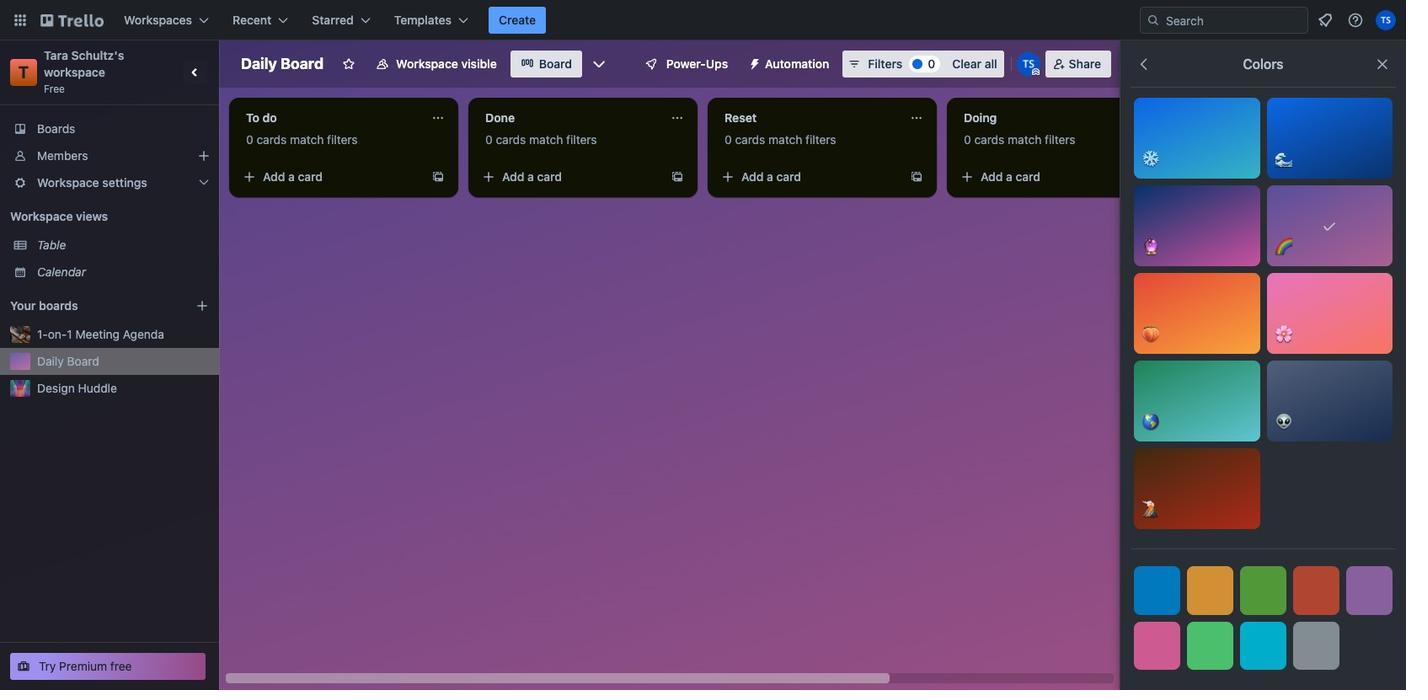 Task type: vqa. For each thing, say whether or not it's contained in the screenshot.
the top Workspace
yes



Task type: locate. For each thing, give the bounding box(es) containing it.
daily
[[241, 55, 277, 72], [37, 354, 64, 368]]

add for second add a card button from left
[[502, 169, 524, 184]]

0 cards match filters
[[246, 132, 358, 147], [485, 132, 597, 147], [725, 132, 836, 147]]

create from template… image for first add a card button
[[431, 170, 445, 184]]

free
[[110, 659, 132, 673]]

2 vertical spatial workspace
[[10, 209, 73, 223]]

1 horizontal spatial create from template… image
[[671, 170, 684, 184]]

card down to do text field
[[298, 169, 323, 184]]

match
[[290, 132, 324, 147], [529, 132, 563, 147], [768, 132, 802, 147], [1008, 132, 1042, 147]]

daily board down recent popup button
[[241, 55, 324, 72]]

add for fourth add a card button from left
[[981, 169, 1003, 184]]

add down do
[[263, 169, 285, 184]]

a down done text field
[[528, 169, 534, 184]]

0 cards match filters down done text field
[[485, 132, 597, 147]]

3 match from the left
[[768, 132, 802, 147]]

add a card for third add a card button from left
[[741, 169, 801, 184]]

0 horizontal spatial board
[[67, 354, 99, 368]]

1 filters from the left
[[327, 132, 358, 147]]

add down done
[[502, 169, 524, 184]]

daily up design
[[37, 354, 64, 368]]

4 match from the left
[[1008, 132, 1042, 147]]

0 horizontal spatial create from template… image
[[431, 170, 445, 184]]

0 horizontal spatial daily
[[37, 354, 64, 368]]

workspace views
[[10, 209, 108, 223]]

cards down done
[[496, 132, 526, 147]]

boards
[[39, 298, 78, 313]]

a down to do text field
[[288, 169, 295, 184]]

add a card down reset
[[741, 169, 801, 184]]

0 inside doing 0 cards match filters
[[964, 132, 971, 147]]

filters inside doing 0 cards match filters
[[1045, 132, 1076, 147]]

0 vertical spatial daily
[[241, 55, 277, 72]]

cards inside doing 0 cards match filters
[[974, 132, 1005, 147]]

card for third add a card button from left
[[776, 169, 801, 184]]

match for to do
[[290, 132, 324, 147]]

3 card from the left
[[776, 169, 801, 184]]

calendar
[[37, 265, 86, 279]]

1 create from template… image from the left
[[431, 170, 445, 184]]

filters down doing text field
[[1045, 132, 1076, 147]]

automation button
[[742, 51, 839, 78]]

4 filters from the left
[[1045, 132, 1076, 147]]

workspace
[[396, 56, 458, 71], [37, 175, 99, 190], [10, 209, 73, 223]]

3 filters from the left
[[806, 132, 836, 147]]

1 0 cards match filters from the left
[[246, 132, 358, 147]]

2 create from template… image from the left
[[671, 170, 684, 184]]

match down to do text field
[[290, 132, 324, 147]]

add down reset
[[741, 169, 764, 184]]

add a card down doing 0 cards match filters
[[981, 169, 1041, 184]]

0 for to do
[[246, 132, 253, 147]]

daily board down 1
[[37, 354, 99, 368]]

clear
[[952, 56, 982, 71]]

board
[[281, 55, 324, 72], [539, 56, 572, 71], [67, 354, 99, 368]]

filters for reset
[[806, 132, 836, 147]]

match down doing text field
[[1008, 132, 1042, 147]]

1 match from the left
[[290, 132, 324, 147]]

1 vertical spatial daily board
[[37, 354, 99, 368]]

2 add a card button from the left
[[475, 163, 664, 190]]

add board image
[[195, 299, 209, 313]]

t
[[18, 62, 29, 82]]

workspace down members
[[37, 175, 99, 190]]

🔮
[[1142, 238, 1159, 254]]

1 horizontal spatial daily board
[[241, 55, 324, 72]]

workspace inside dropdown button
[[37, 175, 99, 190]]

boards link
[[0, 115, 219, 142]]

1 vertical spatial workspace
[[37, 175, 99, 190]]

cards down reset
[[735, 132, 765, 147]]

card down done text field
[[537, 169, 562, 184]]

🌈
[[1275, 238, 1292, 254]]

a for fourth add a card button from left
[[1006, 169, 1013, 184]]

0 horizontal spatial 0 cards match filters
[[246, 132, 358, 147]]

match down done text field
[[529, 132, 563, 147]]

0 down doing
[[964, 132, 971, 147]]

create from template… image for second add a card button from left
[[671, 170, 684, 184]]

tara schultz (taraschultz7) image
[[1376, 10, 1396, 30], [1017, 52, 1040, 76]]

card for first add a card button
[[298, 169, 323, 184]]

board left customize views icon
[[539, 56, 572, 71]]

primary element
[[0, 0, 1406, 40]]

1 a from the left
[[288, 169, 295, 184]]

cards
[[257, 132, 287, 147], [496, 132, 526, 147], [735, 132, 765, 147], [974, 132, 1005, 147]]

0 cards match filters down to do text field
[[246, 132, 358, 147]]

add a card button down done text field
[[475, 163, 664, 190]]

daily down recent popup button
[[241, 55, 277, 72]]

2 a from the left
[[528, 169, 534, 184]]

3 cards from the left
[[735, 132, 765, 147]]

back to home image
[[40, 7, 104, 34]]

card
[[298, 169, 323, 184], [537, 169, 562, 184], [776, 169, 801, 184], [1016, 169, 1041, 184]]

workspace for workspace visible
[[396, 56, 458, 71]]

filters down done text field
[[566, 132, 597, 147]]

0 vertical spatial daily board
[[241, 55, 324, 72]]

To do text field
[[236, 104, 421, 131]]

❄️
[[1142, 151, 1159, 166]]

1-on-1 meeting agenda link
[[37, 326, 209, 343]]

add a card down do
[[263, 169, 323, 184]]

1 add from the left
[[263, 169, 285, 184]]

add
[[263, 169, 285, 184], [502, 169, 524, 184], [741, 169, 764, 184], [981, 169, 1003, 184]]

🌊
[[1275, 151, 1292, 166]]

free
[[44, 83, 65, 95]]

card down reset "text box"
[[776, 169, 801, 184]]

star or unstar board image
[[342, 57, 356, 71]]

doing
[[964, 110, 997, 125]]

3 add a card from the left
[[741, 169, 801, 184]]

workspace for workspace views
[[10, 209, 73, 223]]

1 card from the left
[[298, 169, 323, 184]]

1 vertical spatial daily
[[37, 354, 64, 368]]

add a card for second add a card button from left
[[502, 169, 562, 184]]

🌸
[[1275, 326, 1292, 341]]

0 vertical spatial workspace
[[396, 56, 458, 71]]

1 vertical spatial tara schultz (taraschultz7) image
[[1017, 52, 1040, 76]]

add a card button down doing 0 cards match filters
[[954, 163, 1142, 190]]

2 add a card from the left
[[502, 169, 562, 184]]

4 add from the left
[[981, 169, 1003, 184]]

0 notifications image
[[1315, 10, 1335, 30]]

🌎
[[1142, 414, 1159, 429]]

your boards with 3 items element
[[10, 296, 170, 316]]

1 horizontal spatial daily
[[241, 55, 277, 72]]

4 a from the left
[[1006, 169, 1013, 184]]

add a card
[[263, 169, 323, 184], [502, 169, 562, 184], [741, 169, 801, 184], [981, 169, 1041, 184]]

recent
[[233, 13, 272, 27]]

to
[[246, 110, 260, 125]]

do
[[263, 110, 277, 125]]

3 a from the left
[[767, 169, 773, 184]]

filters for done
[[566, 132, 597, 147]]

0 cards match filters for reset
[[725, 132, 836, 147]]

1 cards from the left
[[257, 132, 287, 147]]

ups
[[706, 56, 728, 71]]

daily board
[[241, 55, 324, 72], [37, 354, 99, 368]]

cards down do
[[257, 132, 287, 147]]

2 add from the left
[[502, 169, 524, 184]]

a
[[288, 169, 295, 184], [528, 169, 534, 184], [767, 169, 773, 184], [1006, 169, 1013, 184]]

add a card button down reset "text box"
[[714, 163, 903, 190]]

1 horizontal spatial 0 cards match filters
[[485, 132, 597, 147]]

add for third add a card button from left
[[741, 169, 764, 184]]

2 cards from the left
[[496, 132, 526, 147]]

workspace visible
[[396, 56, 497, 71]]

0
[[928, 56, 935, 71], [246, 132, 253, 147], [485, 132, 493, 147], [725, 132, 732, 147], [964, 132, 971, 147]]

filters
[[868, 56, 903, 71]]

0 cards match filters down reset "text box"
[[725, 132, 836, 147]]

0 down to at the top left
[[246, 132, 253, 147]]

0 left clear
[[928, 56, 935, 71]]

workspaces button
[[114, 7, 219, 34]]

2 filters from the left
[[566, 132, 597, 147]]

a down reset "text box"
[[767, 169, 773, 184]]

tara schultz (taraschultz7) image right all
[[1017, 52, 1040, 76]]

0 down reset
[[725, 132, 732, 147]]

add a card down done
[[502, 169, 562, 184]]

1 add a card from the left
[[263, 169, 323, 184]]

a down doing 0 cards match filters
[[1006, 169, 1013, 184]]

board left star or unstar board image
[[281, 55, 324, 72]]

Search field
[[1160, 8, 1308, 33]]

2 card from the left
[[537, 169, 562, 184]]

add down doing 0 cards match filters
[[981, 169, 1003, 184]]

workspace up table
[[10, 209, 73, 223]]

workspace down templates popup button
[[396, 56, 458, 71]]

2 horizontal spatial board
[[539, 56, 572, 71]]

open information menu image
[[1347, 12, 1364, 29]]

4 card from the left
[[1016, 169, 1041, 184]]

3 0 cards match filters from the left
[[725, 132, 836, 147]]

card down doing 0 cards match filters
[[1016, 169, 1041, 184]]

add a card button down to do text field
[[236, 163, 425, 190]]

4 add a card button from the left
[[954, 163, 1142, 190]]

create from template… image
[[431, 170, 445, 184], [671, 170, 684, 184]]

starred
[[312, 13, 354, 27]]

3 add from the left
[[741, 169, 764, 184]]

views
[[76, 209, 108, 223]]

meeting
[[75, 327, 120, 341]]

add a card button
[[236, 163, 425, 190], [475, 163, 664, 190], [714, 163, 903, 190], [954, 163, 1142, 190]]

visible
[[461, 56, 497, 71]]

1 horizontal spatial board
[[281, 55, 324, 72]]

templates button
[[384, 7, 479, 34]]

0 cards match filters for to do
[[246, 132, 358, 147]]

workspace visible button
[[366, 51, 507, 78]]

match down reset "text box"
[[768, 132, 802, 147]]

1 horizontal spatial tara schultz (taraschultz7) image
[[1376, 10, 1396, 30]]

4 add a card from the left
[[981, 169, 1041, 184]]

2 0 cards match filters from the left
[[485, 132, 597, 147]]

power-ups button
[[633, 51, 738, 78]]

cards for done
[[496, 132, 526, 147]]

filters
[[327, 132, 358, 147], [566, 132, 597, 147], [806, 132, 836, 147], [1045, 132, 1076, 147]]

2 match from the left
[[529, 132, 563, 147]]

0 vertical spatial tara schultz (taraschultz7) image
[[1376, 10, 1396, 30]]

cards down doing
[[974, 132, 1005, 147]]

schultz's
[[71, 48, 124, 62]]

tara schultz (taraschultz7) image right open information menu icon
[[1376, 10, 1396, 30]]

filters down to do text field
[[327, 132, 358, 147]]

workspace inside button
[[396, 56, 458, 71]]

0 down done
[[485, 132, 493, 147]]

2 horizontal spatial 0 cards match filters
[[725, 132, 836, 147]]

filters down reset "text box"
[[806, 132, 836, 147]]

4 cards from the left
[[974, 132, 1005, 147]]

board up design huddle
[[67, 354, 99, 368]]

this member is an admin of this board. image
[[1032, 68, 1039, 76]]



Task type: describe. For each thing, give the bounding box(es) containing it.
your boards
[[10, 298, 78, 313]]

huddle
[[78, 381, 117, 395]]

all
[[985, 56, 997, 71]]

done
[[485, 110, 515, 125]]

design huddle link
[[37, 380, 209, 397]]

add a card for first add a card button
[[263, 169, 323, 184]]

customize views image
[[591, 56, 607, 72]]

1-on-1 meeting agenda
[[37, 327, 164, 341]]

share button
[[1045, 51, 1111, 78]]

daily board inside text box
[[241, 55, 324, 72]]

workspace settings button
[[0, 169, 219, 196]]

tara
[[44, 48, 68, 62]]

card for second add a card button from left
[[537, 169, 562, 184]]

starred button
[[302, 7, 381, 34]]

🍑
[[1142, 326, 1159, 341]]

workspaces
[[124, 13, 192, 27]]

power-
[[666, 56, 706, 71]]

calendar link
[[37, 264, 209, 281]]

table
[[37, 238, 66, 252]]

reset
[[725, 110, 757, 125]]

on-
[[48, 327, 67, 341]]

tara schultz (taraschultz7) image inside primary element
[[1376, 10, 1396, 30]]

try
[[39, 659, 56, 673]]

workspace settings
[[37, 175, 147, 190]]

try premium free
[[39, 659, 132, 673]]

clear all
[[952, 56, 997, 71]]

search image
[[1147, 13, 1160, 27]]

🌋
[[1142, 501, 1159, 516]]

0 horizontal spatial daily board
[[37, 354, 99, 368]]

match inside doing 0 cards match filters
[[1008, 132, 1042, 147]]

add a card for fourth add a card button from left
[[981, 169, 1041, 184]]

recent button
[[222, 7, 299, 34]]

add for first add a card button
[[263, 169, 285, 184]]

your
[[10, 298, 36, 313]]

0 cards match filters for done
[[485, 132, 597, 147]]

daily board link
[[37, 353, 209, 370]]

create button
[[489, 7, 546, 34]]

boards
[[37, 121, 75, 136]]

match for reset
[[768, 132, 802, 147]]

Reset text field
[[714, 104, 900, 131]]

share
[[1069, 56, 1101, 71]]

Done text field
[[475, 104, 661, 131]]

board inside text box
[[281, 55, 324, 72]]

clear all button
[[946, 51, 1004, 78]]

a for third add a card button from left
[[767, 169, 773, 184]]

0 for done
[[485, 132, 493, 147]]

sm image
[[742, 51, 765, 74]]

daily inside daily board link
[[37, 354, 64, 368]]

templates
[[394, 13, 452, 27]]

match for done
[[529, 132, 563, 147]]

3 add a card button from the left
[[714, 163, 903, 190]]

create from template… image
[[910, 170, 923, 184]]

tara schultz's workspace link
[[44, 48, 127, 79]]

0 for reset
[[725, 132, 732, 147]]

t link
[[10, 59, 37, 86]]

1 add a card button from the left
[[236, 163, 425, 190]]

to do
[[246, 110, 277, 125]]

board link
[[510, 51, 582, 78]]

card for fourth add a card button from left
[[1016, 169, 1041, 184]]

cards for reset
[[735, 132, 765, 147]]

design huddle
[[37, 381, 117, 395]]

workspace navigation collapse icon image
[[184, 61, 207, 84]]

filters for to do
[[327, 132, 358, 147]]

design
[[37, 381, 75, 395]]

premium
[[59, 659, 107, 673]]

👽
[[1275, 414, 1292, 429]]

members link
[[0, 142, 219, 169]]

power-ups
[[666, 56, 728, 71]]

1
[[67, 327, 72, 341]]

daily inside daily board text box
[[241, 55, 277, 72]]

doing 0 cards match filters
[[964, 110, 1076, 147]]

colors
[[1243, 56, 1284, 72]]

agenda
[[123, 327, 164, 341]]

Board name text field
[[233, 51, 332, 78]]

automation
[[765, 56, 829, 71]]

table link
[[37, 237, 209, 254]]

workspace
[[44, 65, 105, 79]]

workspace for workspace settings
[[37, 175, 99, 190]]

members
[[37, 148, 88, 163]]

create
[[499, 13, 536, 27]]

settings
[[102, 175, 147, 190]]

Doing text field
[[954, 104, 1139, 131]]

tara schultz's workspace free
[[44, 48, 127, 95]]

a for second add a card button from left
[[528, 169, 534, 184]]

a for first add a card button
[[288, 169, 295, 184]]

cards for to do
[[257, 132, 287, 147]]

try premium free button
[[10, 653, 206, 680]]

1-
[[37, 327, 48, 341]]

0 horizontal spatial tara schultz (taraschultz7) image
[[1017, 52, 1040, 76]]



